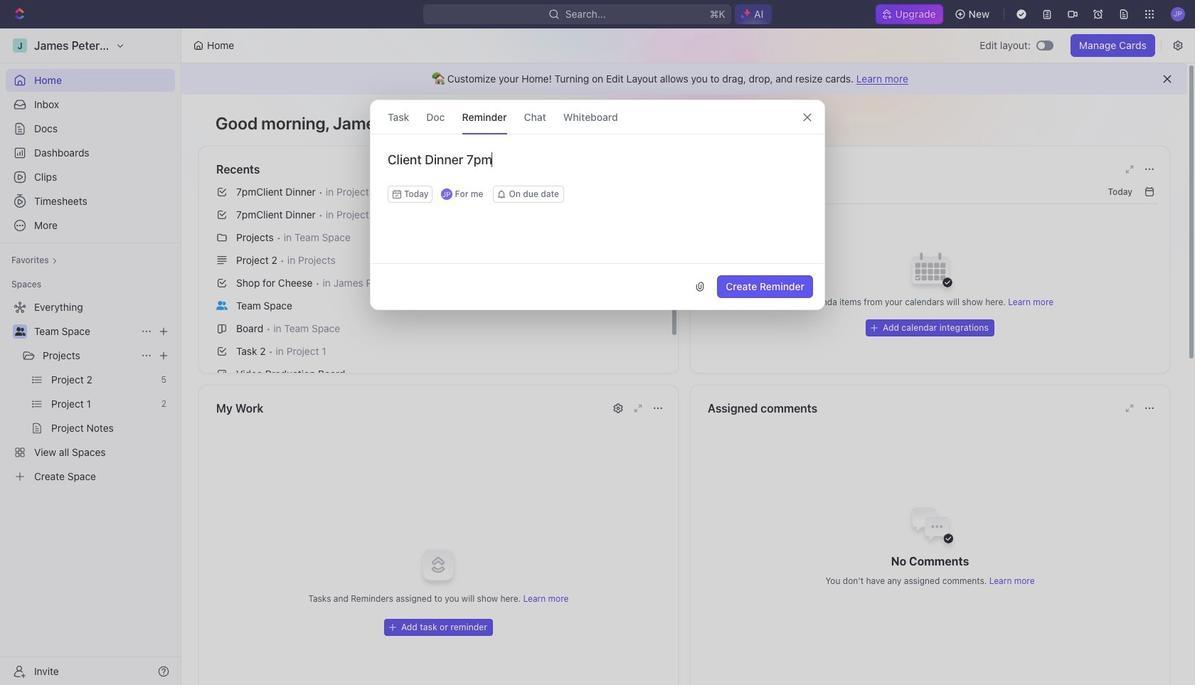 Task type: locate. For each thing, give the bounding box(es) containing it.
dialog
[[370, 100, 825, 310]]

0 vertical spatial user group image
[[216, 301, 228, 310]]

sidebar navigation
[[0, 28, 181, 685]]

1 vertical spatial user group image
[[15, 327, 25, 336]]

tree inside sidebar navigation
[[6, 296, 175, 488]]

0 horizontal spatial user group image
[[15, 327, 25, 336]]

alert
[[181, 63, 1187, 95]]

tree
[[6, 296, 175, 488]]

user group image
[[216, 301, 228, 310], [15, 327, 25, 336]]



Task type: vqa. For each thing, say whether or not it's contained in the screenshot.
9 at top
no



Task type: describe. For each thing, give the bounding box(es) containing it.
Reminder na﻿me or type '/' for commands text field
[[371, 152, 824, 186]]

user group image inside tree
[[15, 327, 25, 336]]

1 horizontal spatial user group image
[[216, 301, 228, 310]]



